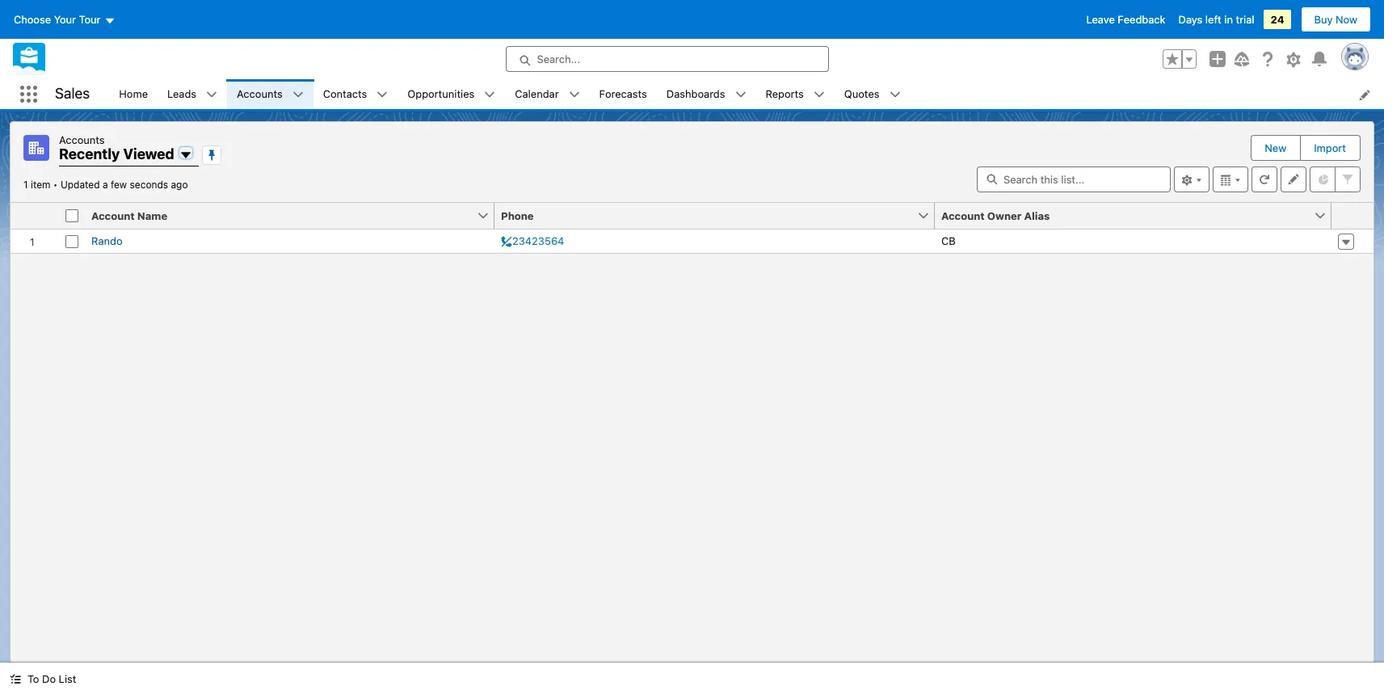 Task type: locate. For each thing, give the bounding box(es) containing it.
text default image for reports
[[814, 89, 825, 100]]

import
[[1315, 141, 1347, 154]]

text default image inside to do list button
[[10, 674, 21, 685]]

phone
[[501, 209, 534, 222]]

action element
[[1332, 202, 1374, 229]]

name
[[137, 209, 167, 222]]

accounts right leads list item
[[237, 87, 283, 100]]

feedback
[[1118, 13, 1166, 26]]

None search field
[[977, 166, 1171, 192]]

0 horizontal spatial accounts
[[59, 133, 105, 146]]

item number element
[[11, 202, 59, 229]]

text default image for quotes
[[890, 89, 901, 100]]

account name
[[91, 209, 167, 222]]

days
[[1179, 13, 1203, 26]]

to
[[27, 673, 39, 685]]

text default image for accounts
[[292, 89, 304, 100]]

account up rando
[[91, 209, 135, 222]]

recently viewed|accounts|list view element
[[10, 121, 1375, 663]]

2 text default image from the left
[[292, 89, 304, 100]]

1 horizontal spatial accounts
[[237, 87, 283, 100]]

4 text default image from the left
[[890, 89, 901, 100]]

in
[[1225, 13, 1233, 26]]

text default image for contacts
[[377, 89, 388, 100]]

text default image inside the contacts list item
[[377, 89, 388, 100]]

choose your tour
[[14, 13, 101, 26]]

accounts
[[237, 87, 283, 100], [59, 133, 105, 146]]

text default image inside the opportunities list item
[[484, 89, 496, 100]]

text default image
[[206, 89, 218, 100], [292, 89, 304, 100], [377, 89, 388, 100], [890, 89, 901, 100]]

list
[[109, 79, 1385, 109]]

3 text default image from the left
[[377, 89, 388, 100]]

1 account from the left
[[91, 209, 135, 222]]

text default image inside "dashboards" "list item"
[[735, 89, 747, 100]]

leave feedback link
[[1087, 13, 1166, 26]]

import button
[[1302, 136, 1360, 160]]

1 item • updated a few seconds ago
[[23, 178, 188, 190]]

new button
[[1252, 136, 1300, 160]]

calendar list item
[[505, 79, 590, 109]]

leads link
[[158, 79, 206, 109]]

text default image for leads
[[206, 89, 218, 100]]

few
[[111, 178, 127, 190]]

text default image right quotes on the right top
[[890, 89, 901, 100]]

text default image left calendar link
[[484, 89, 496, 100]]

2 account from the left
[[942, 209, 985, 222]]

list
[[59, 673, 76, 685]]

left
[[1206, 13, 1222, 26]]

text default image inside calendar list item
[[569, 89, 580, 100]]

search...
[[537, 53, 580, 65]]

account
[[91, 209, 135, 222], [942, 209, 985, 222]]

text default image inside reports list item
[[814, 89, 825, 100]]

text default image for dashboards
[[735, 89, 747, 100]]

accounts inside list item
[[237, 87, 283, 100]]

dashboards link
[[657, 79, 735, 109]]

phone button
[[495, 202, 917, 228]]

none search field inside recently viewed|accounts|list view element
[[977, 166, 1171, 192]]

calendar
[[515, 87, 559, 100]]

text default image left contacts link at top left
[[292, 89, 304, 100]]

account up the cb
[[942, 209, 985, 222]]

text default image right contacts
[[377, 89, 388, 100]]

accounts up updated
[[59, 133, 105, 146]]

0 vertical spatial accounts
[[237, 87, 283, 100]]

recently viewed
[[59, 146, 174, 162]]

24
[[1271, 13, 1285, 26]]

account name element
[[85, 202, 504, 229]]

text default image right leads
[[206, 89, 218, 100]]

text default image for calendar
[[569, 89, 580, 100]]

1 vertical spatial accounts
[[59, 133, 105, 146]]

choose
[[14, 13, 51, 26]]

leads list item
[[158, 79, 227, 109]]

phone element
[[495, 202, 945, 229]]

group
[[1163, 49, 1197, 69]]

opportunities link
[[398, 79, 484, 109]]

text default image inside accounts list item
[[292, 89, 304, 100]]

owner
[[988, 209, 1022, 222]]

cell
[[59, 202, 85, 229]]

search... button
[[506, 46, 829, 72]]

1 horizontal spatial account
[[942, 209, 985, 222]]

text default image inside leads list item
[[206, 89, 218, 100]]

cell inside recently viewed grid
[[59, 202, 85, 229]]

account name button
[[85, 202, 477, 228]]

text default image right calendar
[[569, 89, 580, 100]]

leave
[[1087, 13, 1115, 26]]

0 horizontal spatial account
[[91, 209, 135, 222]]

text default image left to
[[10, 674, 21, 685]]

1 text default image from the left
[[206, 89, 218, 100]]

account for account name
[[91, 209, 135, 222]]

text default image inside quotes list item
[[890, 89, 901, 100]]

text default image
[[484, 89, 496, 100], [569, 89, 580, 100], [735, 89, 747, 100], [814, 89, 825, 100], [10, 674, 21, 685]]

choose your tour button
[[13, 6, 116, 32]]

buy now button
[[1301, 6, 1372, 32]]

text default image left reports link
[[735, 89, 747, 100]]

text default image right reports
[[814, 89, 825, 100]]

updated
[[61, 178, 100, 190]]



Task type: vqa. For each thing, say whether or not it's contained in the screenshot.
that
no



Task type: describe. For each thing, give the bounding box(es) containing it.
forecasts link
[[590, 79, 657, 109]]

contacts
[[323, 87, 367, 100]]

ago
[[171, 178, 188, 190]]

text default image for opportunities
[[484, 89, 496, 100]]

leave feedback
[[1087, 13, 1166, 26]]

opportunities list item
[[398, 79, 505, 109]]

seconds
[[130, 178, 168, 190]]

trial
[[1236, 13, 1255, 26]]

accounts image
[[23, 135, 49, 161]]

leads
[[167, 87, 197, 100]]

alias
[[1025, 209, 1050, 222]]

click to dial disabled image
[[501, 233, 565, 249]]

contacts list item
[[313, 79, 398, 109]]

your
[[54, 13, 76, 26]]

dashboards
[[667, 87, 725, 100]]

action image
[[1332, 202, 1374, 228]]

to do list
[[27, 673, 76, 685]]

•
[[53, 178, 58, 190]]

account owner alias
[[942, 209, 1050, 222]]

reports link
[[756, 79, 814, 109]]

list containing home
[[109, 79, 1385, 109]]

home
[[119, 87, 148, 100]]

item
[[31, 178, 51, 190]]

account owner alias element
[[935, 202, 1342, 229]]

do
[[42, 673, 56, 685]]

item number image
[[11, 202, 59, 228]]

account for account owner alias
[[942, 209, 985, 222]]

rando link
[[91, 233, 123, 249]]

account owner alias button
[[935, 202, 1314, 228]]

reports list item
[[756, 79, 835, 109]]

new
[[1265, 141, 1287, 154]]

opportunities
[[408, 87, 475, 100]]

home link
[[109, 79, 158, 109]]

reports
[[766, 87, 804, 100]]

accounts list item
[[227, 79, 313, 109]]

calendar link
[[505, 79, 569, 109]]

days left in trial
[[1179, 13, 1255, 26]]

a
[[103, 178, 108, 190]]

accounts link
[[227, 79, 292, 109]]

quotes link
[[835, 79, 890, 109]]

dashboards list item
[[657, 79, 756, 109]]

to do list button
[[0, 663, 86, 695]]

forecasts
[[599, 87, 647, 100]]

cb
[[942, 234, 956, 247]]

buy
[[1315, 13, 1333, 26]]

now
[[1336, 13, 1358, 26]]

Search Recently Viewed list view. search field
[[977, 166, 1171, 192]]

sales
[[55, 85, 90, 102]]

tour
[[79, 13, 101, 26]]

buy now
[[1315, 13, 1358, 26]]

recently viewed grid
[[11, 202, 1374, 254]]

recently viewed status
[[23, 178, 61, 190]]

rando
[[91, 234, 123, 247]]

viewed
[[123, 146, 174, 162]]

quotes list item
[[835, 79, 911, 109]]

contacts link
[[313, 79, 377, 109]]

1
[[23, 178, 28, 190]]

recently
[[59, 146, 120, 162]]

quotes
[[845, 87, 880, 100]]



